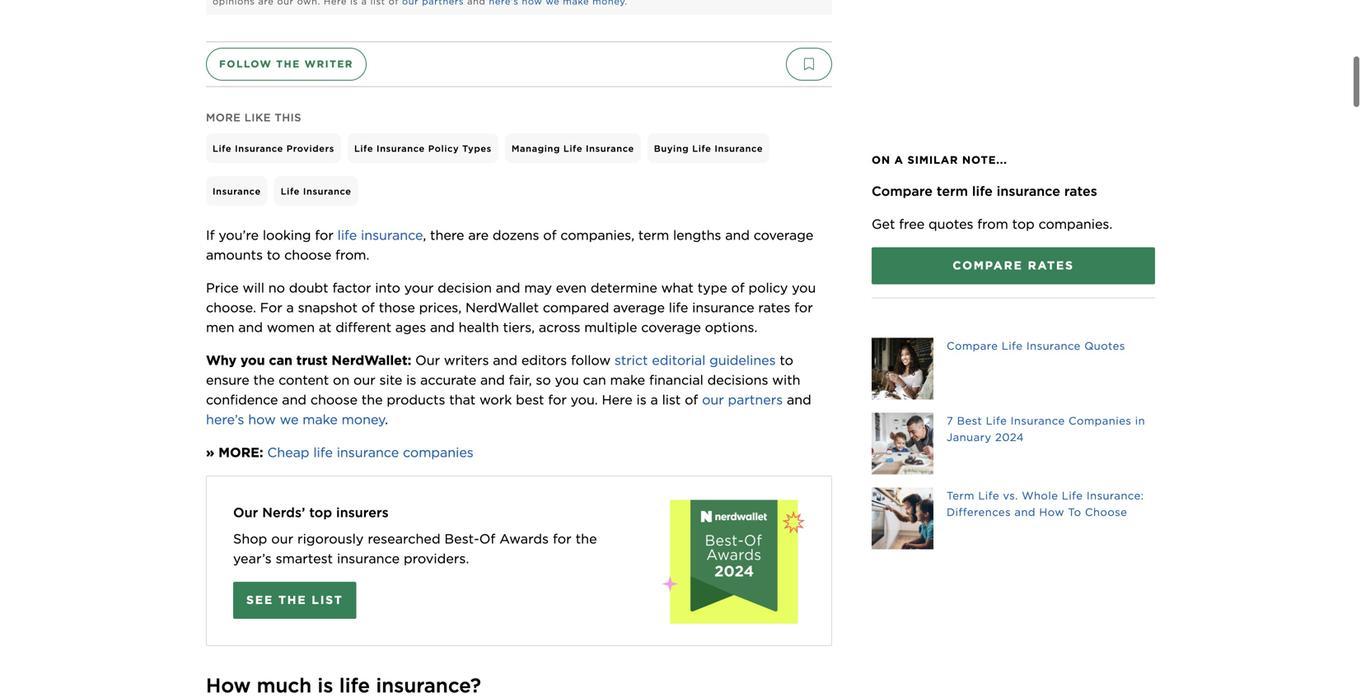 Task type: locate. For each thing, give the bounding box(es) containing it.
0 vertical spatial to
[[267, 247, 280, 263]]

1 vertical spatial is
[[637, 392, 647, 408]]

insurance left quotes
[[1027, 340, 1081, 353]]

can up content
[[269, 353, 293, 369]]

best
[[516, 392, 544, 408]]

insurance up if you're looking for life insurance
[[303, 186, 351, 197]]

and up here's how we make money link
[[282, 392, 307, 408]]

ensure
[[206, 372, 249, 388]]

insurance:
[[1087, 490, 1144, 502]]

0 horizontal spatial policy
[[428, 143, 459, 154]]

can inside to ensure the content on our site is accurate and fair, so you can make financial decisions with confidence and choose the products that work best for you. here is a list of
[[583, 372, 606, 388]]

0 horizontal spatial is
[[406, 372, 416, 388]]

1 horizontal spatial top
[[1012, 216, 1035, 232]]

policy
[[428, 143, 459, 154], [749, 280, 788, 296]]

our down 'nerdwallet:'
[[354, 372, 375, 388]]

insurance up the from.
[[361, 227, 423, 243]]

our up shop
[[233, 505, 258, 521]]

1 horizontal spatial to
[[780, 353, 793, 369]]

compare
[[872, 183, 933, 199], [953, 259, 1023, 273], [947, 340, 998, 353]]

our partners and here's how we make money .
[[206, 392, 815, 428]]

policy left types
[[428, 143, 459, 154]]

2 vertical spatial rates
[[758, 300, 790, 316]]

insurers
[[336, 505, 389, 521]]

health
[[459, 320, 499, 336]]

compare down get free quotes from top companies.
[[953, 259, 1023, 273]]

0 horizontal spatial a
[[286, 300, 294, 316]]

the right awards
[[576, 531, 597, 547]]

term left lengths
[[638, 227, 669, 243]]

0 horizontal spatial term
[[638, 227, 669, 243]]

year's
[[233, 551, 272, 567]]

life down what
[[669, 300, 688, 316]]

and down vs.
[[1015, 506, 1036, 519]]

make right "we"
[[303, 412, 338, 428]]

our up accurate
[[415, 353, 440, 369]]

life right 'buying'
[[692, 143, 711, 154]]

to
[[267, 247, 280, 263], [780, 353, 793, 369]]

nerds'
[[262, 505, 305, 521]]

is up the products
[[406, 372, 416, 388]]

a left list
[[651, 392, 658, 408]]

insurance down researched
[[337, 551, 400, 567]]

coverage inside the price will no doubt factor into your decision and may even determine what type of policy you choose. for a snapshot of those prices, nerdwallet compared average life insurance rates for men and women at different ages and health tiers, across multiple coverage options.
[[641, 320, 701, 336]]

our inside shop our rigorously researched best-of awards for the year's smartest insurance providers.
[[271, 531, 293, 547]]

2 horizontal spatial the
[[576, 531, 597, 547]]

1 vertical spatial top
[[309, 505, 332, 521]]

the up money
[[362, 392, 383, 408]]

your
[[404, 280, 434, 296]]

compare up 'best'
[[947, 340, 998, 353]]

0 horizontal spatial our
[[233, 505, 258, 521]]

insurance
[[235, 143, 283, 154], [377, 143, 425, 154], [586, 143, 634, 154], [715, 143, 763, 154], [997, 183, 1060, 199], [361, 227, 423, 243], [692, 300, 754, 316], [337, 445, 399, 461], [337, 551, 400, 567]]

you inside to ensure the content on our site is accurate and fair, so you can make financial decisions with confidence and choose the products that work best for you. here is a list of
[[555, 372, 579, 388]]

term up quotes on the right top
[[937, 183, 968, 199]]

rates up companies.
[[1064, 183, 1097, 199]]

2 horizontal spatial you
[[792, 280, 816, 296]]

of right dozens
[[543, 227, 557, 243]]

insurance down like
[[235, 143, 283, 154]]

snapshot
[[298, 300, 358, 316]]

the up confidence on the left bottom of the page
[[253, 372, 275, 388]]

7 best life insurance companies in january 2024 link
[[872, 413, 1155, 475]]

for
[[315, 227, 334, 243], [794, 300, 813, 316], [548, 392, 567, 408], [553, 531, 572, 547]]

a right the on
[[895, 154, 904, 166]]

1 horizontal spatial you
[[555, 372, 579, 388]]

0 horizontal spatial you
[[241, 353, 265, 369]]

0 horizontal spatial coverage
[[641, 320, 701, 336]]

our down nerds'
[[271, 531, 293, 547]]

compare up free
[[872, 183, 933, 199]]

compare for compare rates
[[953, 259, 1023, 273]]

life insurance providers link
[[206, 133, 341, 163]]

1 horizontal spatial coverage
[[754, 227, 813, 243]]

0 vertical spatial our
[[354, 372, 375, 388]]

article save button image
[[786, 48, 832, 81]]

0 vertical spatial our
[[415, 353, 440, 369]]

fair,
[[509, 372, 532, 388]]

insurance up options.
[[692, 300, 754, 316]]

0 horizontal spatial top
[[309, 505, 332, 521]]

0 vertical spatial make
[[610, 372, 645, 388]]

for inside shop our rigorously researched best-of awards for the year's smartest insurance providers.
[[553, 531, 572, 547]]

rigorously
[[297, 531, 364, 547]]

and down why you can trust nerdwallet: our writers and editors follow strict editorial guidelines
[[480, 372, 505, 388]]

nerdwallet:
[[332, 353, 411, 369]]

1 vertical spatial coverage
[[641, 320, 701, 336]]

1 vertical spatial our
[[702, 392, 724, 408]]

you're
[[219, 227, 259, 243]]

insurance up the you're
[[213, 186, 261, 197]]

see
[[246, 594, 274, 608]]

2 vertical spatial our
[[271, 531, 293, 547]]

our inside to ensure the content on our site is accurate and fair, so you can make financial decisions with confidence and choose the products that work best for you. here is a list of
[[354, 372, 375, 388]]

shop our rigorously researched best-of awards for the year's smartest insurance providers.
[[233, 531, 597, 567]]

of up different
[[361, 300, 375, 316]]

you
[[792, 280, 816, 296], [241, 353, 265, 369], [555, 372, 579, 388]]

for down so
[[548, 392, 567, 408]]

you inside the price will no doubt factor into your decision and may even determine what type of policy you choose. for a snapshot of those prices, nerdwallet compared average life insurance rates for men and women at different ages and health tiers, across multiple coverage options.
[[792, 280, 816, 296]]

price
[[206, 280, 239, 296]]

policy up options.
[[749, 280, 788, 296]]

0 vertical spatial term
[[937, 183, 968, 199]]

choose down if you're looking for life insurance
[[284, 247, 331, 263]]

0 vertical spatial compare
[[872, 183, 933, 199]]

0 vertical spatial can
[[269, 353, 293, 369]]

with
[[772, 372, 800, 388]]

coverage
[[754, 227, 813, 243], [641, 320, 701, 336]]

financial
[[649, 372, 704, 388]]

life right cheap
[[313, 445, 333, 461]]

0 horizontal spatial to
[[267, 247, 280, 263]]

for up with
[[794, 300, 813, 316]]

0 vertical spatial choose
[[284, 247, 331, 263]]

top
[[1012, 216, 1035, 232], [309, 505, 332, 521]]

of right list
[[685, 392, 698, 408]]

providers.
[[404, 551, 469, 567]]

life up 2024
[[986, 415, 1007, 428]]

2 horizontal spatial our
[[702, 392, 724, 408]]

1 vertical spatial make
[[303, 412, 338, 428]]

to up with
[[780, 353, 793, 369]]

are
[[468, 227, 489, 243]]

term inside , there are dozens of companies, term lengths and coverage amounts to choose from.
[[638, 227, 669, 243]]

life down more
[[213, 143, 232, 154]]

life insurance link
[[274, 176, 358, 206]]

insurance link
[[206, 176, 268, 206]]

1 horizontal spatial policy
[[749, 280, 788, 296]]

insurance up 2024
[[1011, 415, 1065, 428]]

researched
[[368, 531, 441, 547]]

on a similar note...
[[872, 154, 1008, 166]]

our
[[354, 372, 375, 388], [702, 392, 724, 408], [271, 531, 293, 547]]

from
[[977, 216, 1008, 232]]

top up rigorously
[[309, 505, 332, 521]]

1 vertical spatial choose
[[310, 392, 358, 408]]

choose
[[1085, 506, 1127, 519]]

compare inside "link"
[[947, 340, 998, 353]]

managing life insurance
[[512, 143, 634, 154]]

the inside shop our rigorously researched best-of awards for the year's smartest insurance providers.
[[576, 531, 597, 547]]

2 vertical spatial the
[[576, 531, 597, 547]]

choose inside to ensure the content on our site is accurate and fair, so you can make financial decisions with confidence and choose the products that work best for you. here is a list of
[[310, 392, 358, 408]]

1 vertical spatial compare
[[953, 259, 1023, 273]]

can down follow at bottom
[[583, 372, 606, 388]]

1 vertical spatial our
[[233, 505, 258, 521]]

lengths
[[673, 227, 721, 243]]

rates up guidelines
[[758, 300, 790, 316]]

make inside to ensure the content on our site is accurate and fair, so you can make financial decisions with confidence and choose the products that work best for you. here is a list of
[[610, 372, 645, 388]]

the
[[253, 372, 275, 388], [362, 392, 383, 408], [576, 531, 597, 547]]

insurance
[[213, 186, 261, 197], [303, 186, 351, 197], [1027, 340, 1081, 353], [1011, 415, 1065, 428]]

rates down companies.
[[1028, 259, 1074, 273]]

free
[[899, 216, 925, 232]]

0 vertical spatial the
[[253, 372, 275, 388]]

1 horizontal spatial the
[[362, 392, 383, 408]]

is right the here
[[637, 392, 647, 408]]

get free quotes from top companies.
[[872, 216, 1113, 232]]

price will no doubt factor into your decision and may even determine what type of policy you choose. for a snapshot of those prices, nerdwallet compared average life insurance rates for men and women at different ages and health tiers, across multiple coverage options.
[[206, 280, 820, 336]]

make inside our partners and here's how we make money .
[[303, 412, 338, 428]]

different
[[336, 320, 391, 336]]

0 horizontal spatial make
[[303, 412, 338, 428]]

of inside , there are dozens of companies, term lengths and coverage amounts to choose from.
[[543, 227, 557, 243]]

1 horizontal spatial make
[[610, 372, 645, 388]]

0 vertical spatial a
[[895, 154, 904, 166]]

determine
[[591, 280, 657, 296]]

2 vertical spatial compare
[[947, 340, 998, 353]]

1 vertical spatial you
[[241, 353, 265, 369]]

across
[[539, 320, 580, 336]]

and up fair,
[[493, 353, 517, 369]]

insurance inside 7 best life insurance companies in january 2024
[[1011, 415, 1065, 428]]

and down with
[[787, 392, 811, 408]]

1 horizontal spatial our
[[354, 372, 375, 388]]

men
[[206, 320, 234, 336]]

2 vertical spatial a
[[651, 392, 658, 408]]

for right awards
[[553, 531, 572, 547]]

those
[[379, 300, 415, 316]]

and right lengths
[[725, 227, 750, 243]]

and
[[725, 227, 750, 243], [496, 280, 520, 296], [238, 320, 263, 336], [430, 320, 455, 336], [493, 353, 517, 369], [480, 372, 505, 388], [282, 392, 307, 408], [787, 392, 811, 408], [1015, 506, 1036, 519]]

here
[[602, 392, 633, 408]]

choose down on
[[310, 392, 358, 408]]

1 vertical spatial a
[[286, 300, 294, 316]]

and down prices,
[[430, 320, 455, 336]]

our down decisions
[[702, 392, 724, 408]]

term
[[937, 183, 968, 199], [638, 227, 669, 243]]

insurance inside the price will no doubt factor into your decision and may even determine what type of policy you choose. for a snapshot of those prices, nerdwallet compared average life insurance rates for men and women at different ages and health tiers, across multiple coverage options.
[[692, 300, 754, 316]]

looking
[[263, 227, 311, 243]]

compare rates
[[953, 259, 1074, 273]]

and inside term life vs. whole life insurance: differences and how to choose
[[1015, 506, 1036, 519]]

no
[[268, 280, 285, 296]]

life down compare rates link on the right top of page
[[1002, 340, 1023, 353]]

january
[[947, 431, 992, 444]]

0 horizontal spatial the
[[253, 372, 275, 388]]

partners
[[728, 392, 783, 408]]

of
[[543, 227, 557, 243], [731, 280, 745, 296], [361, 300, 375, 316], [685, 392, 698, 408]]

1 horizontal spatial our
[[415, 353, 440, 369]]

in
[[1135, 415, 1145, 428]]

writers
[[444, 353, 489, 369]]

follow
[[571, 353, 611, 369]]

life up to
[[1062, 490, 1083, 502]]

to down looking
[[267, 247, 280, 263]]

life inside "link"
[[1002, 340, 1023, 353]]

get
[[872, 216, 895, 232]]

top right from
[[1012, 216, 1035, 232]]

.
[[385, 412, 388, 428]]

1 horizontal spatial a
[[651, 392, 658, 408]]

1 vertical spatial term
[[638, 227, 669, 243]]

0 vertical spatial coverage
[[754, 227, 813, 243]]

1 horizontal spatial can
[[583, 372, 606, 388]]

best
[[957, 415, 982, 428]]

1 vertical spatial policy
[[749, 280, 788, 296]]

see the list link
[[233, 582, 356, 620]]

ages
[[395, 320, 426, 336]]

factor
[[332, 280, 371, 296]]

for
[[260, 300, 282, 316]]

accurate
[[420, 372, 476, 388]]

1 vertical spatial can
[[583, 372, 606, 388]]

of right type
[[731, 280, 745, 296]]

1 vertical spatial to
[[780, 353, 793, 369]]

a right the for
[[286, 300, 294, 316]]

choose
[[284, 247, 331, 263], [310, 392, 358, 408]]

term life vs. whole life insurance: differences and how to choose link
[[872, 488, 1155, 550]]

0 vertical spatial policy
[[428, 143, 459, 154]]

make down strict
[[610, 372, 645, 388]]

0 horizontal spatial our
[[271, 531, 293, 547]]

2 vertical spatial you
[[555, 372, 579, 388]]

insurance inside shop our rigorously researched best-of awards for the year's smartest insurance providers.
[[337, 551, 400, 567]]

quotes
[[929, 216, 973, 232]]

choose.
[[206, 300, 256, 316]]

0 vertical spatial you
[[792, 280, 816, 296]]

products
[[387, 392, 445, 408]]



Task type: vqa. For each thing, say whether or not it's contained in the screenshot.
us.
no



Task type: describe. For each thing, give the bounding box(es) containing it.
strict editorial guidelines link
[[615, 353, 776, 369]]

this
[[275, 111, 302, 124]]

rates inside the price will no doubt factor into your decision and may even determine what type of policy you choose. for a snapshot of those prices, nerdwallet compared average life insurance rates for men and women at different ages and health tiers, across multiple coverage options.
[[758, 300, 790, 316]]

at
[[319, 320, 332, 336]]

,
[[423, 227, 426, 243]]

here's how we make money link
[[206, 412, 385, 428]]

money
[[342, 412, 385, 428]]

tiers,
[[503, 320, 535, 336]]

may
[[524, 280, 552, 296]]

guidelines
[[709, 353, 776, 369]]

managing
[[512, 143, 560, 154]]

type
[[698, 280, 727, 296]]

compare rates link
[[872, 247, 1155, 285]]

companies,
[[561, 227, 634, 243]]

1 horizontal spatial term
[[937, 183, 968, 199]]

for inside to ensure the content on our site is accurate and fair, so you can make financial decisions with confidence and choose the products that work best for you. here is a list of
[[548, 392, 567, 408]]

0 horizontal spatial can
[[269, 353, 293, 369]]

why you can trust nerdwallet: our writers and editors follow strict editorial guidelines
[[206, 353, 776, 369]]

compare life insurance quotes link
[[872, 338, 1155, 400]]

a inside to ensure the content on our site is accurate and fair, so you can make financial decisions with confidence and choose the products that work best for you. here is a list of
[[651, 392, 658, 408]]

will
[[243, 280, 264, 296]]

cheap life insurance companies link
[[263, 445, 474, 461]]

if you're looking for life insurance
[[206, 227, 423, 243]]

buying life insurance link
[[647, 133, 770, 163]]

insurance left types
[[377, 143, 425, 154]]

vs.
[[1003, 490, 1018, 502]]

so
[[536, 372, 551, 388]]

insurance down money
[[337, 445, 399, 461]]

life insurance
[[281, 186, 351, 197]]

providers
[[287, 143, 334, 154]]

how
[[1039, 506, 1065, 519]]

1 vertical spatial the
[[362, 392, 383, 408]]

similar
[[908, 154, 958, 166]]

doubt
[[289, 280, 328, 296]]

life insurance policy types
[[354, 143, 492, 154]]

from.
[[335, 247, 369, 263]]

editors
[[521, 353, 567, 369]]

2 horizontal spatial a
[[895, 154, 904, 166]]

multiple
[[584, 320, 637, 336]]

life up the from.
[[337, 227, 357, 243]]

life up looking
[[281, 186, 300, 197]]

life insurance link
[[337, 227, 423, 243]]

like
[[244, 111, 271, 124]]

managing life insurance link
[[505, 133, 641, 163]]

for inside the price will no doubt factor into your decision and may even determine what type of policy you choose. for a snapshot of those prices, nerdwallet compared average life insurance rates for men and women at different ages and health tiers, across multiple coverage options.
[[794, 300, 813, 316]]

and inside our partners and here's how we make money .
[[787, 392, 811, 408]]

quotes
[[1084, 340, 1125, 353]]

a inside the price will no doubt factor into your decision and may even determine what type of policy you choose. for a snapshot of those prices, nerdwallet compared average life insurance rates for men and women at different ages and health tiers, across multiple coverage options.
[[286, 300, 294, 316]]

of inside to ensure the content on our site is accurate and fair, so you can make financial decisions with confidence and choose the products that work best for you. here is a list of
[[685, 392, 698, 408]]

more:
[[218, 445, 263, 461]]

how
[[248, 412, 276, 428]]

0 vertical spatial is
[[406, 372, 416, 388]]

compare term life insurance rates
[[872, 183, 1097, 199]]

what
[[661, 280, 694, 296]]

our inside our partners and here's how we make money .
[[702, 392, 724, 408]]

compare for compare life insurance quotes
[[947, 340, 998, 353]]

life right managing
[[564, 143, 583, 154]]

coverage inside , there are dozens of companies, term lengths and coverage amounts to choose from.
[[754, 227, 813, 243]]

1 vertical spatial rates
[[1028, 259, 1074, 273]]

buying
[[654, 143, 689, 154]]

insurance left 'buying'
[[586, 143, 634, 154]]

compare for compare term life insurance rates
[[872, 183, 933, 199]]

prices,
[[419, 300, 462, 316]]

types
[[462, 143, 492, 154]]

decisions
[[707, 372, 768, 388]]

life inside 7 best life insurance companies in january 2024
[[986, 415, 1007, 428]]

7
[[947, 415, 953, 428]]

to inside to ensure the content on our site is accurate and fair, so you can make financial decisions with confidence and choose the products that work best for you. here is a list of
[[780, 353, 793, 369]]

and down choose.
[[238, 320, 263, 336]]

life inside the price will no doubt factor into your decision and may even determine what type of policy you choose. for a snapshot of those prices, nerdwallet compared average life insurance rates for men and women at different ages and health tiers, across multiple coverage options.
[[669, 300, 688, 316]]

trust
[[296, 353, 328, 369]]

and inside , there are dozens of companies, term lengths and coverage amounts to choose from.
[[725, 227, 750, 243]]

life up differences
[[978, 490, 999, 502]]

if
[[206, 227, 215, 243]]

whole
[[1022, 490, 1058, 502]]

for right looking
[[315, 227, 334, 243]]

our nerds' top insurers
[[233, 505, 389, 521]]

0 vertical spatial rates
[[1064, 183, 1097, 199]]

editorial
[[652, 353, 706, 369]]

differences
[[947, 506, 1011, 519]]

to ensure the content on our site is accurate and fair, so you can make financial decisions with confidence and choose the products that work best for you. here is a list of
[[206, 353, 804, 408]]

insurance up from
[[997, 183, 1060, 199]]

best-
[[445, 531, 479, 547]]

there
[[430, 227, 464, 243]]

decision
[[438, 280, 492, 296]]

dozens
[[493, 227, 539, 243]]

choose inside , there are dozens of companies, term lengths and coverage amounts to choose from.
[[284, 247, 331, 263]]

term
[[947, 490, 975, 502]]

companies
[[1069, 415, 1132, 428]]

0 vertical spatial top
[[1012, 216, 1035, 232]]

strict
[[615, 353, 648, 369]]

and up nerdwallet
[[496, 280, 520, 296]]

our partners link
[[702, 392, 783, 408]]

to
[[1068, 506, 1081, 519]]

policy inside the price will no doubt factor into your decision and may even determine what type of policy you choose. for a snapshot of those prices, nerdwallet compared average life insurance rates for men and women at different ages and health tiers, across multiple coverage options.
[[749, 280, 788, 296]]

insurance right 'buying'
[[715, 143, 763, 154]]

insurance inside "link"
[[1027, 340, 1081, 353]]

into
[[375, 280, 400, 296]]

confidence
[[206, 392, 278, 408]]

»
[[206, 445, 214, 461]]

life down the note...
[[972, 183, 993, 199]]

1 horizontal spatial is
[[637, 392, 647, 408]]

to inside , there are dozens of companies, term lengths and coverage amounts to choose from.
[[267, 247, 280, 263]]

awards
[[500, 531, 549, 547]]

list
[[662, 392, 681, 408]]

content
[[279, 372, 329, 388]]

options.
[[705, 320, 757, 336]]

cheap
[[267, 445, 309, 461]]

you.
[[571, 392, 598, 408]]

life insurance policy types link
[[348, 133, 498, 163]]

life right providers at the left
[[354, 143, 373, 154]]

on
[[872, 154, 891, 166]]

note...
[[962, 154, 1008, 166]]

shop
[[233, 531, 267, 547]]



